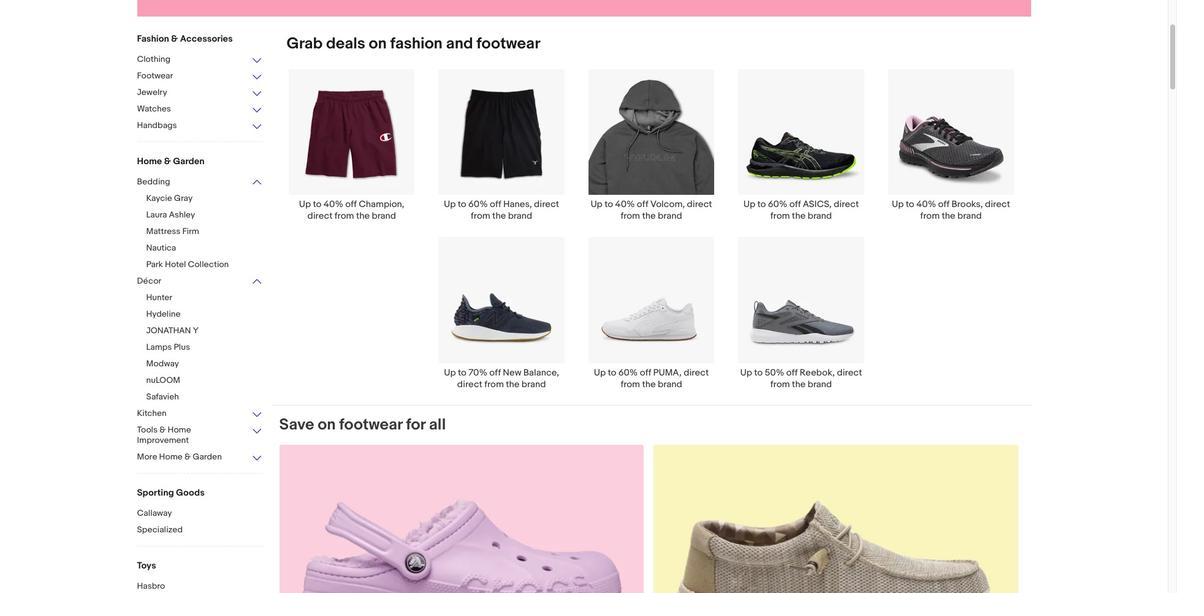 Task type: vqa. For each thing, say whether or not it's contained in the screenshot.
OFF related to Hanes,
yes



Task type: describe. For each thing, give the bounding box(es) containing it.
to for up to 60% off puma, direct from the brand
[[608, 367, 616, 379]]

fashion
[[390, 34, 443, 53]]

direct for up to 50% off reebok, direct from the brand
[[837, 367, 862, 379]]

up for up to 40% off champion, direct from the brand
[[299, 199, 311, 210]]

décor
[[137, 276, 161, 286]]

clothing footwear jewelry watches handbags
[[137, 54, 177, 131]]

the inside up to 70% off new balance, direct from the brand
[[506, 379, 520, 390]]

up for up to 40% off volcom, direct from the brand
[[591, 199, 603, 210]]

direct inside up to 70% off new balance, direct from the brand
[[457, 379, 482, 390]]

nautica link
[[146, 243, 272, 254]]

for
[[406, 415, 426, 434]]

direct for up to 60% off asics, direct from the brand
[[834, 199, 859, 210]]

park
[[146, 259, 163, 270]]

up to 60% off hanes, direct from the brand
[[444, 199, 559, 222]]

mattress
[[146, 226, 181, 237]]

tools & home improvement button
[[137, 425, 263, 447]]

clothing
[[137, 54, 170, 64]]

70%
[[469, 367, 487, 379]]

asics,
[[803, 199, 832, 210]]

to for up to 70% off new balance, direct from the brand
[[458, 367, 466, 379]]

up to 40% off volcom, direct from the brand link
[[577, 69, 726, 222]]

all
[[429, 415, 446, 434]]

volcom,
[[650, 199, 685, 210]]

up for up to 70% off new balance, direct from the brand
[[444, 367, 456, 379]]

40% for brooks,
[[917, 199, 936, 210]]

brand for up to 60% off asics, direct from the brand
[[808, 210, 832, 222]]

up to 60% off puma, direct from the brand
[[594, 367, 709, 390]]

sporting
[[137, 487, 174, 499]]

& down tools & home improvement dropdown button
[[185, 452, 191, 462]]

nuloom
[[146, 375, 180, 386]]

up for up to 40% off brooks, direct from the brand
[[892, 199, 904, 210]]

handbags
[[137, 120, 177, 131]]

callaway link
[[137, 508, 263, 520]]

kaycie
[[146, 193, 172, 204]]

hasbro link
[[137, 581, 263, 593]]

up to 70% off new balance, direct from the brand
[[444, 367, 559, 390]]

save on footwear for all
[[279, 415, 446, 434]]

to for up to 50% off reebok, direct from the brand
[[754, 367, 763, 379]]

up to 40% off brooks, direct from the brand
[[892, 199, 1010, 222]]

clothing button
[[137, 54, 263, 66]]

up to 50% off reebok, direct from the brand
[[740, 367, 862, 390]]

collection
[[188, 259, 229, 270]]

from for up to 40% off volcom, direct from the brand
[[621, 210, 640, 222]]

hunter
[[146, 292, 172, 303]]

laura ashley link
[[146, 210, 272, 221]]

0 vertical spatial home
[[137, 156, 162, 167]]

the for up to 60% off puma, direct from the brand
[[642, 379, 656, 390]]

fashion
[[137, 33, 169, 45]]

kitchen
[[137, 408, 167, 419]]

to for up to 40% off volcom, direct from the brand
[[605, 199, 613, 210]]

safavieh link
[[146, 392, 272, 403]]

specialized link
[[137, 525, 263, 537]]

puma,
[[653, 367, 682, 379]]

hunter link
[[146, 292, 272, 304]]

up for up to 60% off asics, direct from the brand
[[744, 199, 756, 210]]

modway
[[146, 359, 179, 369]]

footwear
[[137, 71, 173, 81]]

to for up to 40% off brooks, direct from the brand
[[906, 199, 914, 210]]

brand for up to 50% off reebok, direct from the brand
[[808, 379, 832, 390]]

1 vertical spatial footwear
[[339, 415, 403, 434]]

2 vertical spatial home
[[159, 452, 183, 462]]

1 vertical spatial on
[[318, 415, 336, 434]]

up for up to 60% off puma, direct from the brand
[[594, 367, 606, 379]]

lamps plus link
[[146, 342, 272, 354]]

up to 60% off puma, direct from the brand link
[[577, 237, 726, 390]]

kaycie gray link
[[146, 193, 272, 205]]

up to 50% off reebok, direct from the brand link
[[726, 237, 876, 390]]

up to 40% off brooks, direct from the brand link
[[876, 69, 1026, 222]]

kitchen button
[[137, 408, 263, 420]]

deals
[[326, 34, 365, 53]]

up to 40% off champion, direct from the brand link
[[277, 69, 427, 222]]

accessories
[[180, 33, 233, 45]]

40% for champion,
[[324, 199, 343, 210]]

brand for up to 60% off hanes, direct from the brand
[[508, 210, 532, 222]]

up to 60% off asics, direct from the brand
[[744, 199, 859, 222]]

up to 40% off volcom, direct from the brand
[[591, 199, 712, 222]]

champion,
[[359, 199, 404, 210]]

up for up to 60% off hanes, direct from the brand
[[444, 199, 456, 210]]

off for reebok,
[[786, 367, 798, 379]]

ashley
[[169, 210, 195, 220]]

safavieh
[[146, 392, 179, 402]]

1 horizontal spatial footwear
[[477, 34, 541, 53]]

brooks,
[[952, 199, 983, 210]]

footwear button
[[137, 71, 263, 82]]

0 vertical spatial garden
[[173, 156, 205, 167]]

up for up to 50% off reebok, direct from the brand
[[740, 367, 752, 379]]

up to 60% off hanes, direct from the brand link
[[427, 69, 577, 222]]



Task type: locate. For each thing, give the bounding box(es) containing it.
improvement
[[137, 435, 189, 446]]

up inside up to 60% off asics, direct from the brand
[[744, 199, 756, 210]]

direct for up to 60% off puma, direct from the brand
[[684, 367, 709, 379]]

up to 60% off asics, direct from the brand link
[[726, 69, 876, 222]]

direct for up to 40% off brooks, direct from the brand
[[985, 199, 1010, 210]]

0 vertical spatial on
[[369, 34, 387, 53]]

brand inside up to 60% off puma, direct from the brand
[[658, 379, 682, 390]]

& right fashion
[[171, 33, 178, 45]]

brand inside the 'up to 40% off brooks, direct from the brand'
[[958, 210, 982, 222]]

from inside up to 60% off puma, direct from the brand
[[621, 379, 640, 390]]

to for up to 40% off champion, direct from the brand
[[313, 199, 322, 210]]

to inside up to 60% off hanes, direct from the brand
[[458, 199, 466, 210]]

1 horizontal spatial 40%
[[615, 199, 635, 210]]

handbags button
[[137, 120, 263, 132]]

the for up to 50% off reebok, direct from the brand
[[792, 379, 806, 390]]

home
[[137, 156, 162, 167], [168, 425, 191, 435], [159, 452, 183, 462]]

callaway
[[137, 508, 172, 519]]

direct for up to 40% off volcom, direct from the brand
[[687, 199, 712, 210]]

to
[[313, 199, 322, 210], [458, 199, 466, 210], [605, 199, 613, 210], [758, 199, 766, 210], [906, 199, 914, 210], [458, 367, 466, 379], [608, 367, 616, 379], [754, 367, 763, 379]]

None text field
[[279, 445, 644, 594], [654, 445, 1019, 594], [279, 445, 644, 594], [654, 445, 1019, 594]]

from for up to 60% off asics, direct from the brand
[[771, 210, 790, 222]]

off for volcom,
[[637, 199, 648, 210]]

60% inside up to 60% off hanes, direct from the brand
[[469, 199, 488, 210]]

& up bedding at the top left
[[164, 156, 171, 167]]

from inside "up to 50% off reebok, direct from the brand"
[[771, 379, 790, 390]]

3 40% from the left
[[917, 199, 936, 210]]

brand for up to 40% off brooks, direct from the brand
[[958, 210, 982, 222]]

watches
[[137, 104, 171, 114]]

off left brooks,
[[938, 199, 950, 210]]

to inside up to 40% off champion, direct from the brand
[[313, 199, 322, 210]]

to inside up to 60% off asics, direct from the brand
[[758, 199, 766, 210]]

off for brooks,
[[938, 199, 950, 210]]

direct inside up to 60% off puma, direct from the brand
[[684, 367, 709, 379]]

the inside up to 40% off volcom, direct from the brand
[[642, 210, 656, 222]]

direct inside up to 60% off asics, direct from the brand
[[834, 199, 859, 210]]

bedding
[[137, 177, 170, 187]]

direct inside the 'up to 40% off brooks, direct from the brand'
[[985, 199, 1010, 210]]

footwear
[[477, 34, 541, 53], [339, 415, 403, 434]]

lamps
[[146, 342, 172, 353]]

60% for puma,
[[619, 367, 638, 379]]

direct inside up to 60% off hanes, direct from the brand
[[534, 199, 559, 210]]

brand inside up to 40% off volcom, direct from the brand
[[658, 210, 682, 222]]

the inside up to 60% off asics, direct from the brand
[[792, 210, 806, 222]]

brand inside up to 70% off new balance, direct from the brand
[[522, 379, 546, 390]]

sporting goods
[[137, 487, 205, 499]]

jonathan y link
[[146, 326, 272, 337]]

to inside up to 40% off volcom, direct from the brand
[[605, 199, 613, 210]]

brand inside up to 60% off asics, direct from the brand
[[808, 210, 832, 222]]

off for puma,
[[640, 367, 651, 379]]

to for up to 60% off hanes, direct from the brand
[[458, 199, 466, 210]]

brand for up to 40% off volcom, direct from the brand
[[658, 210, 682, 222]]

watches button
[[137, 104, 263, 115]]

40% inside up to 40% off champion, direct from the brand
[[324, 199, 343, 210]]

footwear right 'and' at the left
[[477, 34, 541, 53]]

home down 'improvement'
[[159, 452, 183, 462]]

hasbro
[[137, 581, 165, 592]]

the for up to 40% off champion, direct from the brand
[[356, 210, 370, 222]]

&
[[171, 33, 178, 45], [164, 156, 171, 167], [160, 425, 166, 435], [185, 452, 191, 462]]

0 horizontal spatial footwear
[[339, 415, 403, 434]]

off for hanes,
[[490, 199, 501, 210]]

garden up bedding dropdown button
[[173, 156, 205, 167]]

the inside up to 40% off champion, direct from the brand
[[356, 210, 370, 222]]

40% inside up to 40% off volcom, direct from the brand
[[615, 199, 635, 210]]

hydeline
[[146, 309, 181, 319]]

hydeline link
[[146, 309, 272, 321]]

up inside "up to 50% off reebok, direct from the brand"
[[740, 367, 752, 379]]

brand inside up to 60% off hanes, direct from the brand
[[508, 210, 532, 222]]

60% for hanes,
[[469, 199, 488, 210]]

50%
[[765, 367, 784, 379]]

1 vertical spatial home
[[168, 425, 191, 435]]

direct for up to 40% off champion, direct from the brand
[[307, 210, 333, 222]]

off inside up to 40% off champion, direct from the brand
[[345, 199, 357, 210]]

up inside up to 70% off new balance, direct from the brand
[[444, 367, 456, 379]]

jewelry button
[[137, 87, 263, 99]]

hotel
[[165, 259, 186, 270]]

60%
[[469, 199, 488, 210], [768, 199, 788, 210], [619, 367, 638, 379]]

y
[[193, 326, 199, 336]]

direct
[[534, 199, 559, 210], [687, 199, 712, 210], [834, 199, 859, 210], [985, 199, 1010, 210], [307, 210, 333, 222], [684, 367, 709, 379], [837, 367, 862, 379], [457, 379, 482, 390]]

brand for up to 40% off champion, direct from the brand
[[372, 210, 396, 222]]

firm
[[182, 226, 199, 237]]

garden inside bedding kaycie gray laura ashley mattress firm nautica park hotel collection décor hunter hydeline jonathan y lamps plus modway nuloom safavieh kitchen tools & home improvement more home & garden
[[193, 452, 222, 462]]

mattress firm link
[[146, 226, 272, 238]]

brand inside "up to 50% off reebok, direct from the brand"
[[808, 379, 832, 390]]

hanes,
[[503, 199, 532, 210]]

2 40% from the left
[[615, 199, 635, 210]]

specialized
[[137, 525, 183, 535]]

up to 40% off champion, direct from the brand
[[299, 199, 404, 222]]

from for up to 50% off reebok, direct from the brand
[[771, 379, 790, 390]]

from inside the 'up to 40% off brooks, direct from the brand'
[[920, 210, 940, 222]]

60% inside up to 60% off asics, direct from the brand
[[768, 199, 788, 210]]

on right save
[[318, 415, 336, 434]]

and
[[446, 34, 473, 53]]

40% inside the 'up to 40% off brooks, direct from the brand'
[[917, 199, 936, 210]]

to inside "up to 50% off reebok, direct from the brand"
[[754, 367, 763, 379]]

off for asics,
[[790, 199, 801, 210]]

off inside "up to 50% off reebok, direct from the brand"
[[786, 367, 798, 379]]

up inside the 'up to 40% off brooks, direct from the brand'
[[892, 199, 904, 210]]

jewelry
[[137, 87, 167, 97]]

tools
[[137, 425, 158, 435]]

décor button
[[137, 276, 263, 288]]

direct inside up to 40% off volcom, direct from the brand
[[687, 199, 712, 210]]

from left brooks,
[[920, 210, 940, 222]]

0 horizontal spatial 40%
[[324, 199, 343, 210]]

balance,
[[524, 367, 559, 379]]

from inside up to 40% off champion, direct from the brand
[[335, 210, 354, 222]]

bedding kaycie gray laura ashley mattress firm nautica park hotel collection décor hunter hydeline jonathan y lamps plus modway nuloom safavieh kitchen tools & home improvement more home & garden
[[137, 177, 229, 462]]

from for up to 60% off puma, direct from the brand
[[621, 379, 640, 390]]

40% for volcom,
[[615, 199, 635, 210]]

list containing up to 40% off champion, direct from the brand
[[272, 69, 1031, 405]]

from for up to 60% off hanes, direct from the brand
[[471, 210, 490, 222]]

from left asics,
[[771, 210, 790, 222]]

save
[[279, 415, 314, 434]]

60% left asics,
[[768, 199, 788, 210]]

gray
[[174, 193, 193, 204]]

from left the reebok,
[[771, 379, 790, 390]]

the inside up to 60% off puma, direct from the brand
[[642, 379, 656, 390]]

the inside the 'up to 40% off brooks, direct from the brand'
[[942, 210, 956, 222]]

off inside up to 60% off asics, direct from the brand
[[790, 199, 801, 210]]

from inside up to 40% off volcom, direct from the brand
[[621, 210, 640, 222]]

toys
[[137, 560, 156, 572]]

up inside up to 60% off hanes, direct from the brand
[[444, 199, 456, 210]]

more home & garden button
[[137, 452, 263, 464]]

up inside up to 60% off puma, direct from the brand
[[594, 367, 606, 379]]

40% left champion,
[[324, 199, 343, 210]]

to inside the 'up to 40% off brooks, direct from the brand'
[[906, 199, 914, 210]]

from left champion,
[[335, 210, 354, 222]]

off for champion,
[[345, 199, 357, 210]]

to inside up to 70% off new balance, direct from the brand
[[458, 367, 466, 379]]

direct for up to 60% off hanes, direct from the brand
[[534, 199, 559, 210]]

from inside up to 70% off new balance, direct from the brand
[[485, 379, 504, 390]]

40% left volcom,
[[615, 199, 635, 210]]

direct inside "up to 50% off reebok, direct from the brand"
[[837, 367, 862, 379]]

up to 70% off new balance, direct from the brand link
[[427, 237, 577, 390]]

grab
[[287, 34, 323, 53]]

the for up to 60% off asics, direct from the brand
[[792, 210, 806, 222]]

off left champion,
[[345, 199, 357, 210]]

from for up to 40% off champion, direct from the brand
[[335, 210, 354, 222]]

off left new
[[490, 367, 501, 379]]

from
[[335, 210, 354, 222], [471, 210, 490, 222], [621, 210, 640, 222], [771, 210, 790, 222], [920, 210, 940, 222], [485, 379, 504, 390], [621, 379, 640, 390], [771, 379, 790, 390]]

nautica
[[146, 243, 176, 253]]

list
[[272, 69, 1031, 405]]

new
[[503, 367, 522, 379]]

off inside up to 60% off hanes, direct from the brand
[[490, 199, 501, 210]]

the inside "up to 50% off reebok, direct from the brand"
[[792, 379, 806, 390]]

40% left brooks,
[[917, 199, 936, 210]]

off inside the 'up to 40% off brooks, direct from the brand'
[[938, 199, 950, 210]]

from left hanes,
[[471, 210, 490, 222]]

60% for asics,
[[768, 199, 788, 210]]

the for up to 40% off volcom, direct from the brand
[[642, 210, 656, 222]]

to for up to 60% off asics, direct from the brand
[[758, 199, 766, 210]]

jonathan
[[146, 326, 191, 336]]

1 horizontal spatial 60%
[[619, 367, 638, 379]]

grab deals on fashion and footwear
[[287, 34, 541, 53]]

off right 50%
[[786, 367, 798, 379]]

1 vertical spatial garden
[[193, 452, 222, 462]]

fashion & accessories
[[137, 33, 233, 45]]

modway link
[[146, 359, 272, 370]]

up
[[299, 199, 311, 210], [444, 199, 456, 210], [591, 199, 603, 210], [744, 199, 756, 210], [892, 199, 904, 210], [444, 367, 456, 379], [594, 367, 606, 379], [740, 367, 752, 379]]

brand
[[372, 210, 396, 222], [508, 210, 532, 222], [658, 210, 682, 222], [808, 210, 832, 222], [958, 210, 982, 222], [522, 379, 546, 390], [658, 379, 682, 390], [808, 379, 832, 390]]

off inside up to 70% off new balance, direct from the brand
[[490, 367, 501, 379]]

1 40% from the left
[[324, 199, 343, 210]]

& right tools
[[160, 425, 166, 435]]

to inside up to 60% off puma, direct from the brand
[[608, 367, 616, 379]]

0 horizontal spatial on
[[318, 415, 336, 434]]

the
[[356, 210, 370, 222], [492, 210, 506, 222], [642, 210, 656, 222], [792, 210, 806, 222], [942, 210, 956, 222], [506, 379, 520, 390], [642, 379, 656, 390], [792, 379, 806, 390]]

the for up to 60% off hanes, direct from the brand
[[492, 210, 506, 222]]

garden down tools & home improvement dropdown button
[[193, 452, 222, 462]]

from for up to 40% off brooks, direct from the brand
[[920, 210, 940, 222]]

brand for up to 60% off puma, direct from the brand
[[658, 379, 682, 390]]

nuloom link
[[146, 375, 272, 387]]

0 horizontal spatial 60%
[[469, 199, 488, 210]]

reebok,
[[800, 367, 835, 379]]

callaway specialized
[[137, 508, 183, 535]]

goods
[[176, 487, 205, 499]]

more
[[137, 452, 157, 462]]

1 horizontal spatial on
[[369, 34, 387, 53]]

off inside up to 60% off puma, direct from the brand
[[640, 367, 651, 379]]

60% left hanes,
[[469, 199, 488, 210]]

from left volcom,
[[621, 210, 640, 222]]

2 horizontal spatial 40%
[[917, 199, 936, 210]]

0 vertical spatial footwear
[[477, 34, 541, 53]]

from left balance,
[[485, 379, 504, 390]]

off
[[345, 199, 357, 210], [490, 199, 501, 210], [637, 199, 648, 210], [790, 199, 801, 210], [938, 199, 950, 210], [490, 367, 501, 379], [640, 367, 651, 379], [786, 367, 798, 379]]

laura
[[146, 210, 167, 220]]

home & garden
[[137, 156, 205, 167]]

up inside up to 40% off champion, direct from the brand
[[299, 199, 311, 210]]

home down kitchen dropdown button
[[168, 425, 191, 435]]

brand inside up to 40% off champion, direct from the brand
[[372, 210, 396, 222]]

the inside up to 60% off hanes, direct from the brand
[[492, 210, 506, 222]]

60% inside up to 60% off puma, direct from the brand
[[619, 367, 638, 379]]

from left puma,
[[621, 379, 640, 390]]

park hotel collection link
[[146, 259, 272, 271]]

60% left puma,
[[619, 367, 638, 379]]

from inside up to 60% off asics, direct from the brand
[[771, 210, 790, 222]]

off inside up to 40% off volcom, direct from the brand
[[637, 199, 648, 210]]

up inside up to 40% off volcom, direct from the brand
[[591, 199, 603, 210]]

off left puma,
[[640, 367, 651, 379]]

bedding button
[[137, 177, 263, 188]]

footwear left for on the bottom left of page
[[339, 415, 403, 434]]

the for up to 40% off brooks, direct from the brand
[[942, 210, 956, 222]]

2 horizontal spatial 60%
[[768, 199, 788, 210]]

off left asics,
[[790, 199, 801, 210]]

direct inside up to 40% off champion, direct from the brand
[[307, 210, 333, 222]]

off for new
[[490, 367, 501, 379]]

plus
[[174, 342, 190, 353]]

on right deals
[[369, 34, 387, 53]]

from inside up to 60% off hanes, direct from the brand
[[471, 210, 490, 222]]

home up bedding at the top left
[[137, 156, 162, 167]]

off left hanes,
[[490, 199, 501, 210]]

off left volcom,
[[637, 199, 648, 210]]



